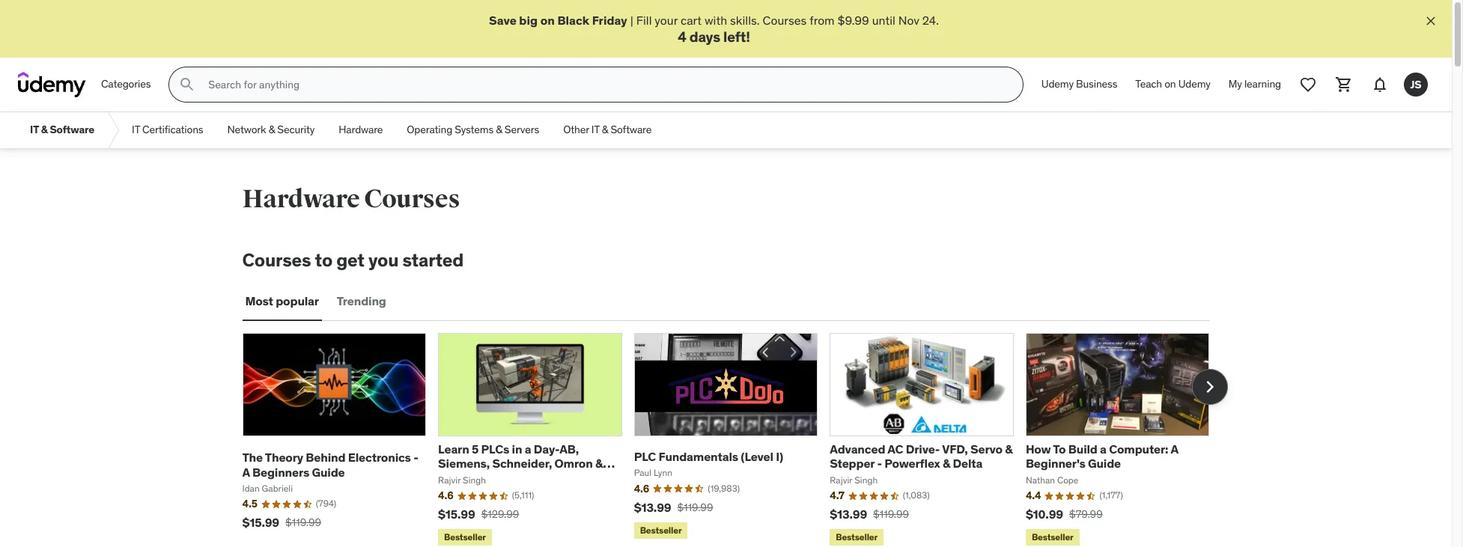Task type: describe. For each thing, give the bounding box(es) containing it.
schneider,
[[492, 456, 552, 471]]

certifications
[[142, 123, 203, 137]]

& down 'udemy' image
[[41, 123, 48, 137]]

servers
[[505, 123, 539, 137]]

popular
[[276, 294, 319, 309]]

most popular button
[[242, 284, 322, 320]]

friday
[[592, 13, 627, 28]]

& left security
[[269, 123, 275, 137]]

plc fundamentals (level i)
[[634, 449, 784, 464]]

network & security link
[[215, 112, 327, 148]]

a for the theory behind electronics - a beginners guide
[[242, 465, 250, 480]]

teach on udemy link
[[1127, 67, 1220, 103]]

vfd,
[[942, 442, 968, 457]]

i)
[[776, 449, 784, 464]]

a inside how to build a computer: a beginner's guide
[[1100, 442, 1107, 457]]

it certifications link
[[120, 112, 215, 148]]

stepper
[[830, 456, 875, 471]]

skills.
[[730, 13, 760, 28]]

it for it certifications
[[132, 123, 140, 137]]

black
[[558, 13, 590, 28]]

& left servers
[[496, 123, 502, 137]]

theory
[[265, 450, 303, 465]]

$9.99
[[838, 13, 869, 28]]

hardware courses
[[242, 184, 460, 215]]

udemy business
[[1042, 77, 1118, 91]]

software inside it & software link
[[50, 123, 94, 137]]

4
[[678, 28, 687, 46]]

udemy image
[[18, 72, 86, 98]]

advanced ac drive- vfd, servo & stepper - powerflex & delta
[[830, 442, 1013, 471]]

my learning
[[1229, 77, 1282, 91]]

powerflex
[[885, 456, 940, 471]]

arrow pointing to subcategory menu links image
[[106, 112, 120, 148]]

next image
[[1198, 375, 1222, 399]]

advanced ac drive- vfd, servo & stepper - powerflex & delta link
[[830, 442, 1013, 471]]

1 horizontal spatial on
[[1165, 77, 1176, 91]]

build
[[1069, 442, 1098, 457]]

advanced
[[830, 442, 886, 457]]

how to build a computer: a beginner's guide link
[[1026, 442, 1179, 471]]

carousel element
[[242, 333, 1228, 548]]

1 vertical spatial courses
[[364, 184, 460, 215]]

hardware for hardware courses
[[242, 184, 360, 215]]

- inside advanced ac drive- vfd, servo & stepper - powerflex & delta
[[877, 456, 882, 471]]

electronics
[[348, 450, 411, 465]]

learn 5 plcs in a day-ab, siemens, schneider, omron & delta link
[[438, 442, 615, 486]]

on inside save big on black friday | fill your cart with skills. courses from $9.99 until nov 24. 4 days left!
[[541, 13, 555, 28]]

notifications image
[[1371, 76, 1389, 94]]

delta inside advanced ac drive- vfd, servo & stepper - powerflex & delta
[[953, 456, 983, 471]]

3 it from the left
[[592, 123, 600, 137]]

it certifications
[[132, 123, 203, 137]]

guide for behind
[[312, 465, 345, 480]]

operating
[[407, 123, 452, 137]]

learning
[[1245, 77, 1282, 91]]

save big on black friday | fill your cart with skills. courses from $9.99 until nov 24. 4 days left!
[[489, 13, 939, 46]]

how to build a computer: a beginner's guide
[[1026, 442, 1179, 471]]

|
[[630, 13, 634, 28]]

network & security
[[227, 123, 315, 137]]

other it & software link
[[551, 112, 664, 148]]

days
[[690, 28, 721, 46]]

it & software link
[[18, 112, 106, 148]]

fundamentals
[[659, 449, 738, 464]]

it for it & software
[[30, 123, 39, 137]]

trending button
[[334, 284, 389, 320]]

most
[[245, 294, 273, 309]]

2 udemy from the left
[[1179, 77, 1211, 91]]

systems
[[455, 123, 494, 137]]

shopping cart with 0 items image
[[1335, 76, 1353, 94]]

your
[[655, 13, 678, 28]]

from
[[810, 13, 835, 28]]

teach
[[1136, 77, 1162, 91]]

the
[[242, 450, 263, 465]]

a inside learn 5 plcs in a day-ab, siemens, schneider, omron & delta
[[525, 442, 531, 457]]

plc fundamentals (level i) link
[[634, 449, 784, 464]]

computer:
[[1109, 442, 1169, 457]]

0 horizontal spatial courses
[[242, 249, 311, 272]]

with
[[705, 13, 727, 28]]

beginner's
[[1026, 456, 1086, 471]]

my
[[1229, 77, 1242, 91]]

servo
[[971, 442, 1003, 457]]



Task type: vqa. For each thing, say whether or not it's contained in the screenshot.
the left -
yes



Task type: locate. For each thing, give the bounding box(es) containing it.
save
[[489, 13, 517, 28]]

a right in
[[525, 442, 531, 457]]

0 horizontal spatial it
[[30, 123, 39, 137]]

siemens,
[[438, 456, 490, 471]]

software down 'search for anything' text box
[[611, 123, 652, 137]]

my learning link
[[1220, 67, 1291, 103]]

0 vertical spatial a
[[1171, 442, 1179, 457]]

beginners
[[252, 465, 309, 480]]

cart
[[681, 13, 702, 28]]

it right other
[[592, 123, 600, 137]]

1 software from the left
[[50, 123, 94, 137]]

get
[[336, 249, 365, 272]]

drive-
[[906, 442, 940, 457]]

in
[[512, 442, 522, 457]]

it down 'udemy' image
[[30, 123, 39, 137]]

delta inside learn 5 plcs in a day-ab, siemens, schneider, omron & delta
[[438, 471, 468, 486]]

teach on udemy
[[1136, 77, 1211, 91]]

0 horizontal spatial delta
[[438, 471, 468, 486]]

&
[[41, 123, 48, 137], [269, 123, 275, 137], [496, 123, 502, 137], [602, 123, 608, 137], [1005, 442, 1013, 457], [595, 456, 603, 471], [943, 456, 951, 471]]

2 horizontal spatial courses
[[763, 13, 807, 28]]

2 it from the left
[[132, 123, 140, 137]]

a right computer:
[[1171, 442, 1179, 457]]

2 horizontal spatial it
[[592, 123, 600, 137]]

guide for build
[[1088, 456, 1121, 471]]

delta right drive-
[[953, 456, 983, 471]]

how
[[1026, 442, 1051, 457]]

behind
[[306, 450, 346, 465]]

software
[[50, 123, 94, 137], [611, 123, 652, 137]]

- inside the theory behind electronics - a beginners guide
[[414, 450, 418, 465]]

hardware up to
[[242, 184, 360, 215]]

on right big
[[541, 13, 555, 28]]

1 vertical spatial a
[[242, 465, 250, 480]]

2 software from the left
[[611, 123, 652, 137]]

a inside the theory behind electronics - a beginners guide
[[242, 465, 250, 480]]

other it & software
[[563, 123, 652, 137]]

day-
[[534, 442, 560, 457]]

Search for anything text field
[[205, 72, 1005, 98]]

business
[[1076, 77, 1118, 91]]

courses up most popular
[[242, 249, 311, 272]]

courses inside save big on black friday | fill your cart with skills. courses from $9.99 until nov 24. 4 days left!
[[763, 13, 807, 28]]

most popular
[[245, 294, 319, 309]]

& inside learn 5 plcs in a day-ab, siemens, schneider, omron & delta
[[595, 456, 603, 471]]

5
[[472, 442, 479, 457]]

0 vertical spatial on
[[541, 13, 555, 28]]

the theory behind electronics - a beginners guide link
[[242, 450, 418, 480]]

1 a from the left
[[525, 442, 531, 457]]

0 vertical spatial courses
[[763, 13, 807, 28]]

2 a from the left
[[1100, 442, 1107, 457]]

close image
[[1424, 13, 1439, 28]]

omron
[[555, 456, 593, 471]]

& right omron
[[595, 456, 603, 471]]

1 horizontal spatial a
[[1171, 442, 1179, 457]]

1 vertical spatial hardware
[[242, 184, 360, 215]]

1 horizontal spatial it
[[132, 123, 140, 137]]

guide right theory
[[312, 465, 345, 480]]

24.
[[922, 13, 939, 28]]

1 horizontal spatial udemy
[[1179, 77, 1211, 91]]

on right teach
[[1165, 77, 1176, 91]]

0 horizontal spatial a
[[242, 465, 250, 480]]

hardware link
[[327, 112, 395, 148]]

a inside how to build a computer: a beginner's guide
[[1171, 442, 1179, 457]]

courses
[[763, 13, 807, 28], [364, 184, 460, 215], [242, 249, 311, 272]]

& right drive-
[[943, 456, 951, 471]]

a left beginners
[[242, 465, 250, 480]]

categories button
[[92, 67, 160, 103]]

to
[[315, 249, 333, 272]]

& inside "link"
[[602, 123, 608, 137]]

& right other
[[602, 123, 608, 137]]

0 horizontal spatial software
[[50, 123, 94, 137]]

software left arrow pointing to subcategory menu links icon at the left of page
[[50, 123, 94, 137]]

operating systems & servers
[[407, 123, 539, 137]]

a
[[525, 442, 531, 457], [1100, 442, 1107, 457]]

& right servo
[[1005, 442, 1013, 457]]

it
[[30, 123, 39, 137], [132, 123, 140, 137], [592, 123, 600, 137]]

operating systems & servers link
[[395, 112, 551, 148]]

1 it from the left
[[30, 123, 39, 137]]

learn
[[438, 442, 469, 457]]

0 horizontal spatial -
[[414, 450, 418, 465]]

udemy left the business
[[1042, 77, 1074, 91]]

to
[[1053, 442, 1066, 457]]

courses to get you started
[[242, 249, 464, 272]]

guide right to
[[1088, 456, 1121, 471]]

guide inside how to build a computer: a beginner's guide
[[1088, 456, 1121, 471]]

fill
[[636, 13, 652, 28]]

(level
[[741, 449, 774, 464]]

1 udemy from the left
[[1042, 77, 1074, 91]]

wishlist image
[[1299, 76, 1317, 94]]

udemy business link
[[1033, 67, 1127, 103]]

plc
[[634, 449, 656, 464]]

on
[[541, 13, 555, 28], [1165, 77, 1176, 91]]

-
[[414, 450, 418, 465], [877, 456, 882, 471]]

ac
[[888, 442, 904, 457]]

delta down learn
[[438, 471, 468, 486]]

1 horizontal spatial -
[[877, 456, 882, 471]]

you
[[368, 249, 399, 272]]

guide
[[1088, 456, 1121, 471], [312, 465, 345, 480]]

nov
[[899, 13, 920, 28]]

it right arrow pointing to subcategory menu links icon at the left of page
[[132, 123, 140, 137]]

1 horizontal spatial software
[[611, 123, 652, 137]]

udemy left my
[[1179, 77, 1211, 91]]

- right electronics
[[414, 450, 418, 465]]

categories
[[101, 77, 151, 91]]

hardware
[[339, 123, 383, 137], [242, 184, 360, 215]]

plcs
[[481, 442, 510, 457]]

udemy
[[1042, 77, 1074, 91], [1179, 77, 1211, 91]]

0 vertical spatial hardware
[[339, 123, 383, 137]]

network
[[227, 123, 266, 137]]

the theory behind electronics - a beginners guide
[[242, 450, 418, 480]]

big
[[519, 13, 538, 28]]

started
[[403, 249, 464, 272]]

1 horizontal spatial guide
[[1088, 456, 1121, 471]]

hardware inside "link"
[[339, 123, 383, 137]]

software inside other it & software "link"
[[611, 123, 652, 137]]

trending
[[337, 294, 386, 309]]

1 horizontal spatial delta
[[953, 456, 983, 471]]

guide inside the theory behind electronics - a beginners guide
[[312, 465, 345, 480]]

0 horizontal spatial on
[[541, 13, 555, 28]]

0 horizontal spatial guide
[[312, 465, 345, 480]]

0 horizontal spatial udemy
[[1042, 77, 1074, 91]]

0 horizontal spatial a
[[525, 442, 531, 457]]

udemy inside 'link'
[[1042, 77, 1074, 91]]

js
[[1411, 78, 1422, 91]]

1 horizontal spatial a
[[1100, 442, 1107, 457]]

1 horizontal spatial courses
[[364, 184, 460, 215]]

2 vertical spatial courses
[[242, 249, 311, 272]]

until
[[872, 13, 896, 28]]

delta
[[953, 456, 983, 471], [438, 471, 468, 486]]

- left ac
[[877, 456, 882, 471]]

a for how to build a computer: a beginner's guide
[[1171, 442, 1179, 457]]

submit search image
[[179, 76, 196, 94]]

left!
[[724, 28, 750, 46]]

ab,
[[560, 442, 579, 457]]

hardware for hardware
[[339, 123, 383, 137]]

courses up 'started'
[[364, 184, 460, 215]]

courses left the from on the top of the page
[[763, 13, 807, 28]]

hardware right security
[[339, 123, 383, 137]]

other
[[563, 123, 589, 137]]

it & software
[[30, 123, 94, 137]]

learn 5 plcs in a day-ab, siemens, schneider, omron & delta
[[438, 442, 603, 486]]

1 vertical spatial on
[[1165, 77, 1176, 91]]

js link
[[1398, 67, 1434, 103]]

a right build
[[1100, 442, 1107, 457]]



